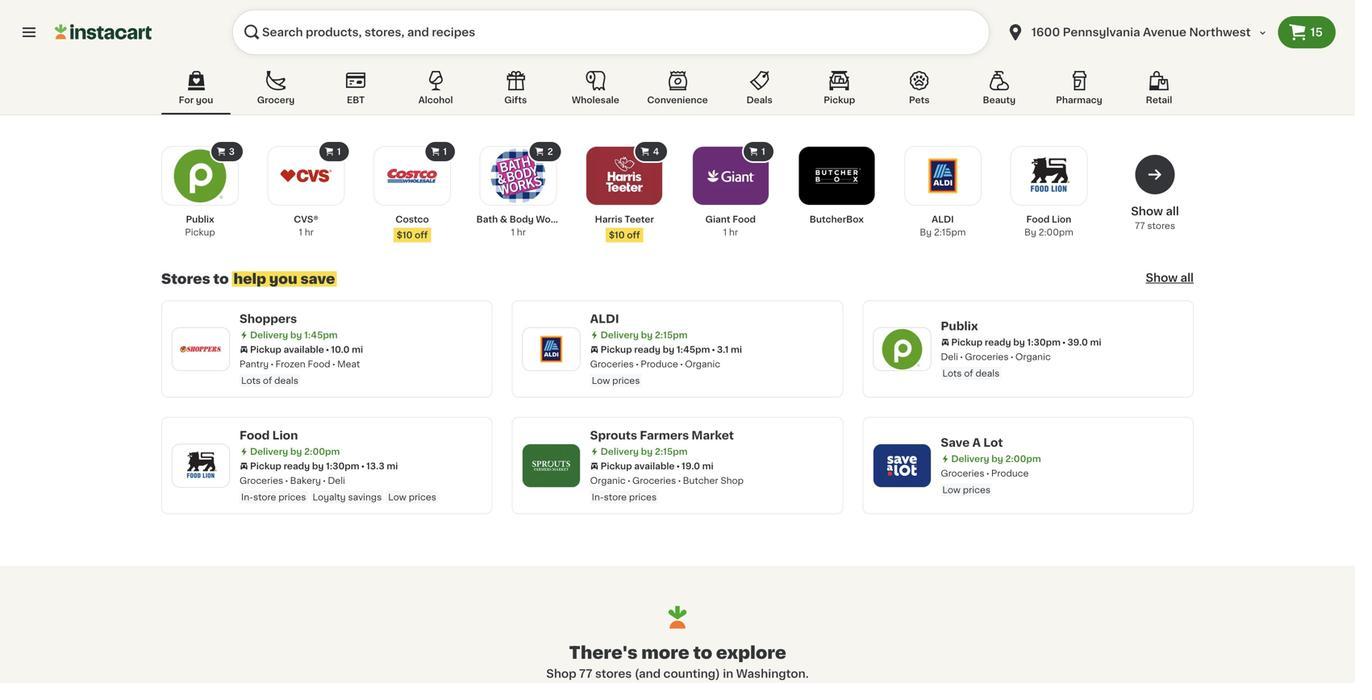 Task type: vqa. For each thing, say whether or not it's contained in the screenshot.
Product group containing 1 ct
no



Task type: locate. For each thing, give the bounding box(es) containing it.
1 vertical spatial produce
[[991, 469, 1029, 478]]

organic inside groceries produce organic low prices
[[685, 360, 721, 369]]

pickup up groceries produce organic low prices
[[601, 345, 632, 354]]

pickup ready by 1:30pm up deli groceries organic lots of deals on the right of the page
[[951, 338, 1061, 347]]

1 vertical spatial pickup ready by 1:30pm
[[250, 462, 359, 471]]

1 right cvs® image at top left
[[337, 147, 341, 156]]

2 store from the left
[[604, 493, 627, 502]]

lion up bakery
[[272, 430, 298, 441]]

harris teeter $10 off
[[595, 215, 654, 240]]

1 horizontal spatial available
[[634, 462, 675, 471]]

1 vertical spatial all
[[1181, 272, 1194, 284]]

1 right giant food image
[[762, 147, 765, 156]]

lion for food lion by 2:00pm
[[1052, 215, 1072, 224]]

None search field
[[232, 10, 990, 55]]

you right "help"
[[269, 272, 297, 286]]

in-
[[241, 493, 253, 502], [592, 493, 604, 502]]

0 horizontal spatial all
[[1166, 206, 1179, 217]]

2 vertical spatial 2:15pm
[[655, 447, 688, 456]]

produce inside the groceries produce low prices
[[991, 469, 1029, 478]]

all inside popup button
[[1181, 272, 1194, 284]]

shop right butcher
[[721, 476, 744, 485]]

produce down the pickup ready by 1:45pm
[[641, 360, 678, 369]]

costco image
[[385, 148, 440, 203]]

off inside costco $10 off
[[415, 231, 428, 240]]

1 vertical spatial 2:15pm
[[655, 331, 688, 340]]

publix logo image
[[881, 328, 923, 370]]

delivery by 2:00pm for food lion
[[250, 447, 340, 456]]

Search field
[[232, 10, 990, 55]]

of down pantry
[[263, 376, 272, 385]]

0 horizontal spatial ready
[[284, 462, 310, 471]]

1 horizontal spatial low
[[592, 376, 610, 385]]

pickup available up organic groceries butcher shop in-store prices
[[601, 462, 675, 471]]

publix inside publix pickup
[[186, 215, 214, 224]]

0 horizontal spatial hr
[[305, 228, 314, 237]]

0 horizontal spatial lots
[[241, 376, 261, 385]]

lots
[[943, 369, 962, 378], [241, 376, 261, 385]]

aldi by 2:15pm
[[920, 215, 966, 237]]

0 vertical spatial all
[[1166, 206, 1179, 217]]

0 horizontal spatial lion
[[272, 430, 298, 441]]

in- inside organic groceries butcher shop in-store prices
[[592, 493, 604, 502]]

groceries inside groceries produce organic low prices
[[590, 360, 634, 369]]

1:45pm left 3.1
[[677, 345, 710, 354]]

hr down cvs®
[[305, 228, 314, 237]]

there's
[[569, 644, 638, 661]]

by down aldi image
[[920, 228, 932, 237]]

1 horizontal spatial by
[[1025, 228, 1037, 237]]

1 off from the left
[[415, 231, 428, 240]]

by down food lion image
[[1025, 228, 1037, 237]]

sprouts
[[590, 430, 637, 441]]

prices inside groceries produce organic low prices
[[612, 376, 640, 385]]

shop inside organic groceries butcher shop in-store prices
[[721, 476, 744, 485]]

off
[[415, 231, 428, 240], [627, 231, 640, 240]]

food inside food lion by 2:00pm
[[1027, 215, 1050, 224]]

0 vertical spatial deli
[[941, 353, 958, 361]]

0 horizontal spatial store
[[253, 493, 276, 502]]

0 vertical spatial publix
[[186, 215, 214, 224]]

$10 down costco
[[397, 231, 413, 240]]

1 horizontal spatial pickup ready by 1:30pm
[[951, 338, 1061, 347]]

by
[[920, 228, 932, 237], [1025, 228, 1037, 237]]

mi right 3.1
[[731, 345, 742, 354]]

0 horizontal spatial 1:45pm
[[304, 331, 338, 340]]

lion
[[1052, 215, 1072, 224], [272, 430, 298, 441]]

1 vertical spatial lion
[[272, 430, 298, 441]]

hr
[[305, 228, 314, 237], [517, 228, 526, 237], [729, 228, 738, 237]]

1 vertical spatial delivery by 2:15pm
[[601, 447, 688, 456]]

retail
[[1146, 96, 1172, 104]]

save a lot logo image
[[881, 445, 923, 487]]

0 vertical spatial 1:30pm
[[1027, 338, 1061, 347]]

77
[[1135, 221, 1145, 230], [579, 668, 592, 680]]

shop down there's
[[546, 668, 577, 680]]

available up organic groceries butcher shop in-store prices
[[634, 462, 675, 471]]

pickup
[[824, 96, 855, 104], [185, 228, 215, 237], [951, 338, 983, 347], [250, 345, 281, 354], [601, 345, 632, 354], [250, 462, 281, 471], [601, 462, 632, 471]]

1600
[[1032, 27, 1060, 38]]

all for show all
[[1181, 272, 1194, 284]]

$10 inside harris teeter $10 off
[[609, 231, 625, 240]]

off down costco
[[415, 231, 428, 240]]

off down teeter
[[627, 231, 640, 240]]

deals inside deli groceries organic lots of deals
[[976, 369, 1000, 378]]

store inside organic groceries butcher shop in-store prices
[[604, 493, 627, 502]]

available for sprouts farmers market
[[634, 462, 675, 471]]

deli inside groceries bakery deli in-store prices loyalty savings low prices
[[328, 476, 345, 485]]

pickup for 39.0 mi
[[951, 338, 983, 347]]

1 horizontal spatial 77
[[1135, 221, 1145, 230]]

organic
[[1016, 353, 1051, 361], [685, 360, 721, 369], [590, 476, 626, 485]]

food
[[733, 215, 756, 224], [1027, 215, 1050, 224], [308, 360, 330, 369], [240, 430, 270, 441]]

2 1600 pennsylvania avenue northwest button from the left
[[1006, 10, 1269, 55]]

stores down there's
[[595, 668, 632, 680]]

0 horizontal spatial delivery by 2:00pm
[[250, 447, 340, 456]]

delivery down shoppers
[[250, 331, 288, 340]]

low inside the groceries produce low prices
[[943, 486, 961, 495]]

produce for prices
[[991, 469, 1029, 478]]

sprouts farmers market
[[590, 430, 734, 441]]

0 horizontal spatial pickup available
[[250, 345, 324, 354]]

1 horizontal spatial lots
[[943, 369, 962, 378]]

northwest
[[1189, 27, 1251, 38]]

0 horizontal spatial publix
[[186, 215, 214, 224]]

ready up groceries produce organic low prices
[[634, 345, 661, 354]]

0 horizontal spatial stores
[[595, 668, 632, 680]]

delivery by 2:00pm down lot
[[951, 455, 1041, 463]]

lion inside food lion by 2:00pm
[[1052, 215, 1072, 224]]

low up "sprouts"
[[592, 376, 610, 385]]

ready for food lion
[[284, 462, 310, 471]]

deals down frozen
[[274, 376, 298, 385]]

1 down the body
[[511, 228, 515, 237]]

10.0
[[331, 345, 350, 354]]

2:15pm
[[934, 228, 966, 237], [655, 331, 688, 340], [655, 447, 688, 456]]

2 hr from the left
[[517, 228, 526, 237]]

1 vertical spatial available
[[634, 462, 675, 471]]

1600 pennsylvania avenue northwest
[[1032, 27, 1251, 38]]

1 horizontal spatial hr
[[517, 228, 526, 237]]

in- down "sprouts"
[[592, 493, 604, 502]]

0 horizontal spatial organic
[[590, 476, 626, 485]]

save a lot
[[941, 437, 1003, 449]]

market
[[692, 430, 734, 441]]

delivery down "sprouts"
[[601, 447, 639, 456]]

1:30pm left 39.0
[[1027, 338, 1061, 347]]

pickup up butcherbox image
[[824, 96, 855, 104]]

available
[[284, 345, 324, 354], [634, 462, 675, 471]]

0 vertical spatial pickup ready by 1:30pm
[[951, 338, 1061, 347]]

15 button
[[1278, 16, 1336, 48]]

1 vertical spatial shop
[[546, 668, 577, 680]]

publix for publix pickup
[[186, 215, 214, 224]]

3 hr from the left
[[729, 228, 738, 237]]

in- down food lion
[[241, 493, 253, 502]]

giant food image
[[703, 148, 758, 203]]

shop inside there's more to explore shop 77 stores (and counting) in washington.
[[546, 668, 577, 680]]

0 vertical spatial aldi
[[932, 215, 954, 224]]

pharmacy
[[1056, 96, 1103, 104]]

0 horizontal spatial in-
[[241, 493, 253, 502]]

1 vertical spatial 1:30pm
[[326, 462, 359, 471]]

0 vertical spatial available
[[284, 345, 324, 354]]

off inside harris teeter $10 off
[[627, 231, 640, 240]]

ready up bakery
[[284, 462, 310, 471]]

available for shoppers
[[284, 345, 324, 354]]

2:00pm
[[1039, 228, 1074, 237], [304, 447, 340, 456], [1006, 455, 1041, 463]]

1 vertical spatial pickup available
[[601, 462, 675, 471]]

for you button
[[161, 68, 231, 115]]

produce inside groceries produce organic low prices
[[641, 360, 678, 369]]

2:00pm down food lion image
[[1039, 228, 1074, 237]]

to up counting)
[[693, 644, 712, 661]]

2:00pm inside food lion by 2:00pm
[[1039, 228, 1074, 237]]

publix
[[186, 215, 214, 224], [941, 321, 978, 332]]

harris
[[595, 215, 623, 224]]

mi up butcher
[[702, 462, 714, 471]]

39.0 mi
[[1068, 338, 1102, 347]]

0 horizontal spatial by
[[920, 228, 932, 237]]

pickup up deli groceries organic lots of deals on the right of the page
[[951, 338, 983, 347]]

bath & body works 1 hr
[[477, 215, 565, 237]]

groceries for groceries bakery deli in-store prices loyalty savings low prices
[[240, 476, 283, 485]]

of up save a lot
[[964, 369, 973, 378]]

hr down the body
[[517, 228, 526, 237]]

$10 inside costco $10 off
[[397, 231, 413, 240]]

pickup available up frozen
[[250, 345, 324, 354]]

0 vertical spatial delivery by 2:15pm
[[601, 331, 688, 340]]

1:30pm for 39.0 mi
[[1027, 338, 1061, 347]]

pickup inside 'button'
[[824, 96, 855, 104]]

to left "help"
[[213, 272, 229, 286]]

1600 pennsylvania avenue northwest button
[[996, 10, 1278, 55], [1006, 10, 1269, 55]]

pickup ready by 1:30pm up bakery
[[250, 462, 359, 471]]

1 horizontal spatial off
[[627, 231, 640, 240]]

1 horizontal spatial of
[[964, 369, 973, 378]]

0 horizontal spatial pickup ready by 1:30pm
[[250, 462, 359, 471]]

2 in- from the left
[[592, 493, 604, 502]]

1 horizontal spatial store
[[604, 493, 627, 502]]

delivery by 2:15pm down sprouts farmers market
[[601, 447, 688, 456]]

1 vertical spatial show
[[1146, 272, 1178, 284]]

3
[[229, 147, 235, 156]]

show for show all
[[1146, 272, 1178, 284]]

0 vertical spatial show
[[1131, 206, 1163, 217]]

1 horizontal spatial $10
[[609, 231, 625, 240]]

lots right publix logo
[[943, 369, 962, 378]]

low right 'savings'
[[388, 493, 407, 502]]

show inside popup button
[[1146, 272, 1178, 284]]

produce down lot
[[991, 469, 1029, 478]]

available down delivery by 1:45pm
[[284, 345, 324, 354]]

bath
[[477, 215, 498, 224]]

low down save
[[943, 486, 961, 495]]

delivery by 2:15pm
[[601, 331, 688, 340], [601, 447, 688, 456]]

0 horizontal spatial 1:30pm
[[326, 462, 359, 471]]

giant food 1 hr
[[706, 215, 756, 237]]

pickup down "sprouts"
[[601, 462, 632, 471]]

lot
[[984, 437, 1003, 449]]

1 horizontal spatial ready
[[634, 345, 661, 354]]

food right giant
[[733, 215, 756, 224]]

2:15pm for sprouts farmers market
[[655, 447, 688, 456]]

delivery for aldi
[[601, 331, 639, 340]]

store down "sprouts"
[[604, 493, 627, 502]]

1 $10 from the left
[[397, 231, 413, 240]]

aldi up the pickup ready by 1:45pm
[[590, 313, 619, 325]]

0 vertical spatial 2:15pm
[[934, 228, 966, 237]]

groceries inside the groceries produce low prices
[[941, 469, 985, 478]]

deli up loyalty
[[328, 476, 345, 485]]

0 horizontal spatial off
[[415, 231, 428, 240]]

bakery
[[290, 476, 321, 485]]

1 horizontal spatial 1:30pm
[[1027, 338, 1061, 347]]

ready up deli groceries organic lots of deals on the right of the page
[[985, 338, 1011, 347]]

stores inside show all 77 stores
[[1147, 221, 1175, 230]]

to inside there's more to explore shop 77 stores (and counting) in washington.
[[693, 644, 712, 661]]

1 down cvs®
[[299, 228, 302, 237]]

ready
[[985, 338, 1011, 347], [634, 345, 661, 354], [284, 462, 310, 471]]

1
[[337, 147, 341, 156], [443, 147, 447, 156], [762, 147, 765, 156], [299, 228, 302, 237], [511, 228, 515, 237], [723, 228, 727, 237]]

by inside aldi by 2:15pm
[[920, 228, 932, 237]]

0 horizontal spatial you
[[196, 96, 213, 104]]

groceries for groceries produce low prices
[[941, 469, 985, 478]]

1 horizontal spatial produce
[[991, 469, 1029, 478]]

2:00pm up the groceries produce low prices
[[1006, 455, 1041, 463]]

0 horizontal spatial of
[[263, 376, 272, 385]]

deli right publix logo
[[941, 353, 958, 361]]

0 vertical spatial pickup available
[[250, 345, 324, 354]]

hr down giant
[[729, 228, 738, 237]]

deals up lot
[[976, 369, 1000, 378]]

alcohol
[[418, 96, 453, 104]]

giant
[[706, 215, 731, 224]]

convenience button
[[641, 68, 714, 115]]

tab panel
[[153, 140, 1202, 514]]

1 horizontal spatial deals
[[976, 369, 1000, 378]]

deals button
[[725, 68, 794, 115]]

1:30pm
[[1027, 338, 1061, 347], [326, 462, 359, 471]]

pickup ready by 1:30pm
[[951, 338, 1061, 347], [250, 462, 359, 471]]

2:15pm down farmers
[[655, 447, 688, 456]]

pickup ready by 1:30pm for 39.0 mi
[[951, 338, 1061, 347]]

ready for aldi
[[634, 345, 661, 354]]

1 horizontal spatial publix
[[941, 321, 978, 332]]

prices inside organic groceries butcher shop in-store prices
[[629, 493, 657, 502]]

store down food lion
[[253, 493, 276, 502]]

1 horizontal spatial delivery by 2:00pm
[[951, 455, 1041, 463]]

show up show all
[[1131, 206, 1163, 217]]

1 vertical spatial publix
[[941, 321, 978, 332]]

0 vertical spatial produce
[[641, 360, 678, 369]]

0 horizontal spatial 77
[[579, 668, 592, 680]]

aldi down aldi image
[[932, 215, 954, 224]]

in
[[723, 668, 733, 680]]

1 delivery by 2:15pm from the top
[[601, 331, 688, 340]]

delivery down save a lot
[[951, 455, 990, 463]]

groceries produce low prices
[[941, 469, 1029, 495]]

mi up meat
[[352, 345, 363, 354]]

1 horizontal spatial organic
[[685, 360, 721, 369]]

0 vertical spatial shop
[[721, 476, 744, 485]]

lion down food lion image
[[1052, 215, 1072, 224]]

1 vertical spatial to
[[693, 644, 712, 661]]

1 horizontal spatial all
[[1181, 272, 1194, 284]]

2 off from the left
[[627, 231, 640, 240]]

show inside show all 77 stores
[[1131, 206, 1163, 217]]

2 horizontal spatial low
[[943, 486, 961, 495]]

organic for groceries produce organic low prices
[[685, 360, 721, 369]]

hr inside giant food 1 hr
[[729, 228, 738, 237]]

2:15pm up the pickup ready by 1:45pm
[[655, 331, 688, 340]]

produce
[[641, 360, 678, 369], [991, 469, 1029, 478]]

store
[[253, 493, 276, 502], [604, 493, 627, 502]]

0 vertical spatial to
[[213, 272, 229, 286]]

delivery by 2:15pm up the pickup ready by 1:45pm
[[601, 331, 688, 340]]

for
[[179, 96, 194, 104]]

1 horizontal spatial stores
[[1147, 221, 1175, 230]]

delivery by 2:00pm down food lion
[[250, 447, 340, 456]]

1 horizontal spatial aldi
[[932, 215, 954, 224]]

0 vertical spatial stores
[[1147, 221, 1175, 230]]

0 horizontal spatial aldi
[[590, 313, 619, 325]]

pets button
[[885, 68, 954, 115]]

sprouts farmers market logo image
[[531, 445, 573, 487]]

aldi inside aldi by 2:15pm
[[932, 215, 954, 224]]

stores
[[1147, 221, 1175, 230], [595, 668, 632, 680]]

1 vertical spatial 1:45pm
[[677, 345, 710, 354]]

lots inside deli groceries organic lots of deals
[[943, 369, 962, 378]]

save
[[941, 437, 970, 449]]

1:45pm up 10.0
[[304, 331, 338, 340]]

pickup up stores in the top left of the page
[[185, 228, 215, 237]]

mi right 13.3
[[387, 462, 398, 471]]

groceries
[[965, 353, 1009, 361], [590, 360, 634, 369], [941, 469, 985, 478], [240, 476, 283, 485], [632, 476, 676, 485]]

prices
[[612, 376, 640, 385], [963, 486, 991, 495], [278, 493, 306, 502], [409, 493, 436, 502], [629, 493, 657, 502]]

groceries inside groceries bakery deli in-store prices loyalty savings low prices
[[240, 476, 283, 485]]

1 in- from the left
[[241, 493, 253, 502]]

cvs® 1 hr
[[294, 215, 319, 237]]

delivery by 2:15pm for aldi
[[601, 331, 688, 340]]

low
[[592, 376, 610, 385], [943, 486, 961, 495], [388, 493, 407, 502]]

0 vertical spatial you
[[196, 96, 213, 104]]

2:00pm up bakery
[[304, 447, 340, 456]]

food down pantry
[[240, 430, 270, 441]]

$10
[[397, 231, 413, 240], [609, 231, 625, 240]]

frozen
[[276, 360, 305, 369]]

0 horizontal spatial shop
[[546, 668, 577, 680]]

store inside groceries bakery deli in-store prices loyalty savings low prices
[[253, 493, 276, 502]]

delivery up the pickup ready by 1:45pm
[[601, 331, 639, 340]]

2 horizontal spatial organic
[[1016, 353, 1051, 361]]

1 vertical spatial deli
[[328, 476, 345, 485]]

2 $10 from the left
[[609, 231, 625, 240]]

pickup for 13.3 mi
[[250, 462, 281, 471]]

0 horizontal spatial deals
[[274, 376, 298, 385]]

0 horizontal spatial produce
[[641, 360, 678, 369]]

pickup up pantry
[[250, 345, 281, 354]]

0 horizontal spatial low
[[388, 493, 407, 502]]

$10 down harris
[[609, 231, 625, 240]]

publix up deli groceries organic lots of deals on the right of the page
[[941, 321, 978, 332]]

stores up show all
[[1147, 221, 1175, 230]]

0 vertical spatial lion
[[1052, 215, 1072, 224]]

0 horizontal spatial deli
[[328, 476, 345, 485]]

0 horizontal spatial available
[[284, 345, 324, 354]]

food right frozen
[[308, 360, 330, 369]]

food down food lion image
[[1027, 215, 1050, 224]]

1 horizontal spatial pickup available
[[601, 462, 675, 471]]

1 store from the left
[[253, 493, 276, 502]]

3.1
[[717, 345, 729, 354]]

all inside show all 77 stores
[[1166, 206, 1179, 217]]

2 by from the left
[[1025, 228, 1037, 237]]

mi
[[1090, 338, 1102, 347], [352, 345, 363, 354], [731, 345, 742, 354], [387, 462, 398, 471], [702, 462, 714, 471]]

1 hr from the left
[[305, 228, 314, 237]]

prices down sprouts farmers market
[[629, 493, 657, 502]]

1 horizontal spatial lion
[[1052, 215, 1072, 224]]

1 horizontal spatial in-
[[592, 493, 604, 502]]

1 horizontal spatial shop
[[721, 476, 744, 485]]

2
[[548, 147, 553, 156]]

prices down the pickup ready by 1:45pm
[[612, 376, 640, 385]]

1 horizontal spatial to
[[693, 644, 712, 661]]

2:15pm down aldi image
[[934, 228, 966, 237]]

to
[[213, 272, 229, 286], [693, 644, 712, 661]]

lots down pantry
[[241, 376, 261, 385]]

2 horizontal spatial hr
[[729, 228, 738, 237]]

delivery for shoppers
[[250, 331, 288, 340]]

2 delivery by 2:15pm from the top
[[601, 447, 688, 456]]

0 horizontal spatial $10
[[397, 231, 413, 240]]

1 vertical spatial aldi
[[590, 313, 619, 325]]

by
[[290, 331, 302, 340], [641, 331, 653, 340], [1013, 338, 1025, 347], [663, 345, 675, 354], [290, 447, 302, 456], [641, 447, 653, 456], [992, 455, 1003, 463], [312, 462, 324, 471]]

groceries inside deli groceries organic lots of deals
[[965, 353, 1009, 361]]

show down show all 77 stores
[[1146, 272, 1178, 284]]

0 vertical spatial 77
[[1135, 221, 1145, 230]]

groceries inside organic groceries butcher shop in-store prices
[[632, 476, 676, 485]]

1 vertical spatial 77
[[579, 668, 592, 680]]

stores inside there's more to explore shop 77 stores (and counting) in washington.
[[595, 668, 632, 680]]

prices down a
[[963, 486, 991, 495]]

organic groceries butcher shop in-store prices
[[590, 476, 744, 502]]

lots inside pantry frozen food meat lots of deals
[[241, 376, 261, 385]]

1 vertical spatial stores
[[595, 668, 632, 680]]

delivery down food lion
[[250, 447, 288, 456]]

gifts
[[504, 96, 527, 104]]

organic inside deli groceries organic lots of deals
[[1016, 353, 1051, 361]]

1 down giant
[[723, 228, 727, 237]]

pickup down food lion
[[250, 462, 281, 471]]

you right for
[[196, 96, 213, 104]]

1:30pm up groceries bakery deli in-store prices loyalty savings low prices
[[326, 462, 359, 471]]

publix down publix image at the top of the page
[[186, 215, 214, 224]]

shoppers logo image
[[180, 328, 222, 370]]

teeter
[[625, 215, 654, 224]]

show for show all 77 stores
[[1131, 206, 1163, 217]]

1 by from the left
[[920, 228, 932, 237]]

1 horizontal spatial deli
[[941, 353, 958, 361]]



Task type: describe. For each thing, give the bounding box(es) containing it.
groceries produce organic low prices
[[590, 360, 721, 385]]

19.0 mi
[[682, 462, 714, 471]]

deals inside pantry frozen food meat lots of deals
[[274, 376, 298, 385]]

2:00pm for food lion
[[304, 447, 340, 456]]

1 horizontal spatial 1:45pm
[[677, 345, 710, 354]]

pickup available for shoppers
[[250, 345, 324, 354]]

77 inside there's more to explore shop 77 stores (and counting) in washington.
[[579, 668, 592, 680]]

harris teeter image
[[597, 148, 652, 203]]

organic inside organic groceries butcher shop in-store prices
[[590, 476, 626, 485]]

stores
[[161, 272, 210, 286]]

mi for sprouts farmers market
[[702, 462, 714, 471]]

hr inside cvs® 1 hr
[[305, 228, 314, 237]]

show all
[[1146, 272, 1194, 284]]

by inside food lion by 2:00pm
[[1025, 228, 1037, 237]]

low inside groceries bakery deli in-store prices loyalty savings low prices
[[388, 493, 407, 502]]

for you
[[179, 96, 213, 104]]

shop categories tab list
[[161, 68, 1194, 115]]

produce for low
[[641, 360, 678, 369]]

all for show all 77 stores
[[1166, 206, 1179, 217]]

ebt button
[[321, 68, 391, 115]]

show all 77 stores
[[1131, 206, 1179, 230]]

aldi image
[[916, 148, 970, 203]]

pets
[[909, 96, 930, 104]]

aldi logo image
[[531, 328, 573, 370]]

prices down bakery
[[278, 493, 306, 502]]

publix image
[[173, 148, 227, 203]]

delivery for save a lot
[[951, 455, 990, 463]]

wholesale button
[[561, 68, 630, 115]]

food inside giant food 1 hr
[[733, 215, 756, 224]]

(and
[[635, 668, 661, 680]]

deli groceries organic lots of deals
[[941, 353, 1051, 378]]

13.3
[[366, 462, 385, 471]]

farmers
[[640, 430, 689, 441]]

pickup button
[[805, 68, 874, 115]]

1 horizontal spatial you
[[269, 272, 297, 286]]

delivery by 1:45pm
[[250, 331, 338, 340]]

butcherbox image
[[809, 148, 864, 203]]

1 inside cvs® 1 hr
[[299, 228, 302, 237]]

food lion
[[240, 430, 298, 441]]

1 right costco image
[[443, 147, 447, 156]]

of inside pantry frozen food meat lots of deals
[[263, 376, 272, 385]]

mi for shoppers
[[352, 345, 363, 354]]

&
[[500, 215, 508, 224]]

lion for food lion
[[272, 430, 298, 441]]

shoppers
[[240, 313, 297, 325]]

wholesale
[[572, 96, 619, 104]]

3.1 mi
[[717, 345, 742, 354]]

pickup for 3.1 mi
[[601, 345, 632, 354]]

1 inside bath & body works 1 hr
[[511, 228, 515, 237]]

ebt
[[347, 96, 365, 104]]

10.0 mi
[[331, 345, 363, 354]]

retail button
[[1125, 68, 1194, 115]]

stores to help you save
[[161, 272, 335, 286]]

gifts button
[[481, 68, 550, 115]]

body
[[510, 215, 534, 224]]

groceries bakery deli in-store prices loyalty savings low prices
[[240, 476, 436, 502]]

15
[[1311, 27, 1323, 38]]

convenience
[[647, 96, 708, 104]]

costco
[[396, 215, 429, 224]]

2:00pm for save a lot
[[1006, 455, 1041, 463]]

food lion by 2:00pm
[[1025, 215, 1074, 237]]

prices inside the groceries produce low prices
[[963, 486, 991, 495]]

2:15pm for aldi
[[655, 331, 688, 340]]

cvs®
[[294, 215, 319, 224]]

butcher
[[683, 476, 718, 485]]

pennsylvania
[[1063, 27, 1140, 38]]

pickup for 19.0 mi
[[601, 462, 632, 471]]

deals
[[747, 96, 773, 104]]

a
[[973, 437, 981, 449]]

help
[[234, 272, 266, 286]]

beauty
[[983, 96, 1016, 104]]

works
[[536, 215, 565, 224]]

costco $10 off
[[396, 215, 429, 240]]

2:15pm inside aldi by 2:15pm
[[934, 228, 966, 237]]

beauty button
[[965, 68, 1034, 115]]

there's more to explore shop 77 stores (and counting) in washington.
[[546, 644, 809, 680]]

0 vertical spatial 1:45pm
[[304, 331, 338, 340]]

0 horizontal spatial to
[[213, 272, 229, 286]]

cvs® image
[[279, 148, 334, 203]]

1:30pm for 13.3 mi
[[326, 462, 359, 471]]

delivery for food lion
[[250, 447, 288, 456]]

hr inside bath & body works 1 hr
[[517, 228, 526, 237]]

meat
[[337, 360, 360, 369]]

bath & body works image
[[491, 148, 546, 203]]

instacart image
[[55, 23, 152, 42]]

13.3 mi
[[366, 462, 398, 471]]

1 1600 pennsylvania avenue northwest button from the left
[[996, 10, 1278, 55]]

save
[[300, 272, 335, 286]]

publix for publix
[[941, 321, 978, 332]]

aldi for aldi
[[590, 313, 619, 325]]

delivery by 2:00pm for save a lot
[[951, 455, 1041, 463]]

groceries for groceries produce organic low prices
[[590, 360, 634, 369]]

explore
[[716, 644, 786, 661]]

deli inside deli groceries organic lots of deals
[[941, 353, 958, 361]]

food lion image
[[1022, 148, 1077, 203]]

delivery for sprouts farmers market
[[601, 447, 639, 456]]

mi for aldi
[[731, 345, 742, 354]]

butcherbox
[[810, 215, 864, 224]]

pantry
[[240, 360, 269, 369]]

grocery
[[257, 96, 295, 104]]

tab panel containing stores to
[[153, 140, 1202, 514]]

pickup ready by 1:30pm for 13.3 mi
[[250, 462, 359, 471]]

publix pickup
[[185, 215, 215, 237]]

butcherbox link
[[795, 146, 879, 226]]

grocery button
[[241, 68, 311, 115]]

pickup for 10.0 mi
[[250, 345, 281, 354]]

1 inside giant food 1 hr
[[723, 228, 727, 237]]

savings
[[348, 493, 382, 502]]

you inside for you button
[[196, 96, 213, 104]]

77 inside show all 77 stores
[[1135, 221, 1145, 230]]

pantry frozen food meat lots of deals
[[240, 360, 360, 385]]

of inside deli groceries organic lots of deals
[[964, 369, 973, 378]]

4
[[653, 147, 659, 156]]

19.0
[[682, 462, 700, 471]]

food lion logo image
[[180, 445, 222, 487]]

loyalty
[[313, 493, 346, 502]]

delivery by 2:15pm for sprouts farmers market
[[601, 447, 688, 456]]

2 horizontal spatial ready
[[985, 338, 1011, 347]]

in- inside groceries bakery deli in-store prices loyalty savings low prices
[[241, 493, 253, 502]]

organic for deli groceries organic lots of deals
[[1016, 353, 1051, 361]]

39.0
[[1068, 338, 1088, 347]]

avenue
[[1143, 27, 1187, 38]]

more
[[641, 644, 690, 661]]

food inside pantry frozen food meat lots of deals
[[308, 360, 330, 369]]

prices right 'savings'
[[409, 493, 436, 502]]

mi for food lion
[[387, 462, 398, 471]]

pharmacy button
[[1045, 68, 1114, 115]]

mi right 39.0
[[1090, 338, 1102, 347]]

alcohol button
[[401, 68, 470, 115]]

counting)
[[664, 668, 720, 680]]

pickup ready by 1:45pm
[[601, 345, 710, 354]]

low inside groceries produce organic low prices
[[592, 376, 610, 385]]

washington.
[[736, 668, 809, 680]]

pickup available for sprouts farmers market
[[601, 462, 675, 471]]

aldi for aldi by 2:15pm
[[932, 215, 954, 224]]



